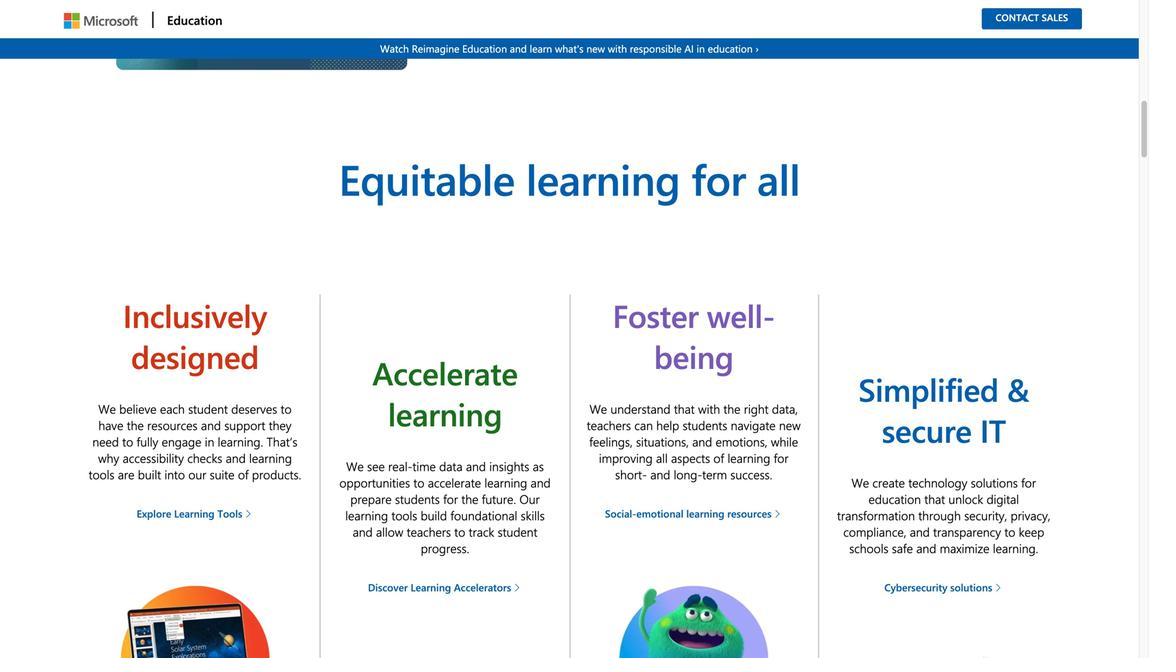 Task type: locate. For each thing, give the bounding box(es) containing it.
new inside we understand that with the right data, teachers can help students navigate new feelings, situations, and emotions, while improving all aspects of learning for short- and long-term success.
[[779, 417, 801, 434]]

solutions inside we create technology solutions for education that unlock digital transformation through security, privacy, compliance, and transparency to keep schools safe and maximize learning.
[[971, 475, 1018, 491]]

education up the compliance,
[[869, 491, 921, 508]]

1 horizontal spatial education
[[869, 491, 921, 508]]

it
[[980, 409, 1006, 451]]

we inside the we see real-time data and insights as opportunities to accelerate learning and prepare students for the future. our learning tools build foundational skills and allow teachers to track student progress.
[[346, 458, 364, 475]]

for inside we understand that with the right data, teachers can help students navigate new feelings, situations, and emotions, while improving all aspects of learning for short- and long-term success.
[[774, 450, 789, 467]]

1 horizontal spatial tools
[[392, 508, 417, 524]]

emotions,
[[716, 434, 768, 450]]

learning down progress.
[[411, 581, 451, 595]]

with left responsible
[[608, 42, 627, 55]]

0 vertical spatial students
[[683, 417, 728, 434]]

learning. inside we create technology solutions for education that unlock digital transformation through security, privacy, compliance, and transparency to keep schools safe and maximize learning.
[[993, 541, 1039, 557]]

being
[[654, 336, 734, 377]]

0 horizontal spatial teachers
[[407, 524, 451, 541]]

1 vertical spatial learning.
[[993, 541, 1039, 557]]

0 vertical spatial in
[[697, 42, 705, 55]]

teachers right the allow
[[407, 524, 451, 541]]

and up 'checks'
[[201, 417, 221, 434]]

1 vertical spatial with
[[698, 401, 720, 417]]

education
[[167, 12, 223, 28], [462, 42, 507, 55]]

with right help
[[698, 401, 720, 417]]

tools inside the we see real-time data and insights as opportunities to accelerate learning and prepare students for the future. our learning tools build foundational skills and allow teachers to track student progress.
[[392, 508, 417, 524]]

support
[[224, 417, 265, 434]]

0 vertical spatial resources
[[147, 417, 198, 434]]

data,
[[772, 401, 798, 417]]

of
[[714, 450, 724, 467], [238, 467, 249, 483]]

1 horizontal spatial learning
[[411, 581, 451, 595]]

0 vertical spatial learning.
[[218, 434, 263, 450]]

0 horizontal spatial the
[[127, 417, 144, 434]]

cybersecurity solutions
[[885, 581, 993, 595]]

1 vertical spatial in
[[205, 434, 214, 450]]

discover
[[368, 581, 408, 595]]

1 vertical spatial solutions
[[951, 581, 993, 595]]

the left right
[[724, 401, 741, 417]]

and left the allow
[[353, 524, 373, 541]]

with
[[608, 42, 627, 55], [698, 401, 720, 417]]

equitable
[[339, 150, 515, 207]]

resources inside we believe each student deserves to have the resources and support they need to fully engage in learning. that's why accessibility checks and learning tools are built into our suite of products.
[[147, 417, 198, 434]]

watch
[[380, 42, 409, 55]]

learning. down deserves
[[218, 434, 263, 450]]

learning for designed
[[174, 507, 215, 521]]

contact
[[996, 11, 1039, 24]]

0 horizontal spatial education
[[708, 42, 753, 55]]

watch reimagine education and learn what's new with responsible ai in education ›
[[380, 42, 759, 55]]

that up the situations,
[[674, 401, 695, 417]]

short-
[[615, 467, 647, 483]]

education inside we create technology solutions for education that unlock digital transformation through security, privacy, compliance, and transparency to keep schools safe and maximize learning.
[[869, 491, 921, 508]]

0 vertical spatial education
[[708, 42, 753, 55]]

progress.
[[421, 541, 469, 557]]

1 horizontal spatial new
[[779, 417, 801, 434]]

0 horizontal spatial that
[[674, 401, 695, 417]]

learning inside we believe each student deserves to have the resources and support they need to fully engage in learning. that's why accessibility checks and learning tools are built into our suite of products.
[[249, 450, 292, 467]]

of right aspects
[[714, 450, 724, 467]]

we see real-time data and insights as opportunities to accelerate learning and prepare students for the future. our learning tools build foundational skills and allow teachers to track student progress.
[[340, 458, 551, 557]]

0 horizontal spatial in
[[205, 434, 214, 450]]

and right safe
[[917, 541, 937, 557]]

tools left are
[[89, 467, 114, 483]]

1 horizontal spatial with
[[698, 401, 720, 417]]

tools left build
[[392, 508, 417, 524]]

1 horizontal spatial learning.
[[993, 541, 1039, 557]]

that left unlock
[[925, 491, 945, 508]]

all
[[757, 150, 800, 207], [656, 450, 668, 467]]

1 vertical spatial student
[[498, 524, 538, 541]]

the left future.
[[462, 491, 479, 508]]

the inside we believe each student deserves to have the resources and support they need to fully engage in learning. that's why accessibility checks and learning tools are built into our suite of products.
[[127, 417, 144, 434]]

in right the ai on the right top of page
[[697, 42, 705, 55]]

that's
[[267, 434, 298, 450]]

1 horizontal spatial that
[[925, 491, 945, 508]]

1 horizontal spatial the
[[462, 491, 479, 508]]

0 horizontal spatial education
[[167, 12, 223, 28]]

new
[[587, 42, 605, 55], [779, 417, 801, 434]]

have
[[98, 417, 123, 434]]

1 vertical spatial teachers
[[407, 524, 451, 541]]

student
[[188, 401, 228, 417], [498, 524, 538, 541]]

we inside we believe each student deserves to have the resources and support they need to fully engage in learning. that's why accessibility checks and learning tools are built into our suite of products.
[[98, 401, 116, 417]]

0 vertical spatial that
[[674, 401, 695, 417]]

contact sales link
[[996, 11, 1069, 24]]

0 vertical spatial new
[[587, 42, 605, 55]]

0 vertical spatial learning
[[174, 507, 215, 521]]

we left believe
[[98, 401, 116, 417]]

suite
[[210, 467, 235, 483]]

all inside we understand that with the right data, teachers can help students navigate new feelings, situations, and emotions, while improving all aspects of learning for short- and long-term success.
[[656, 450, 668, 467]]

the right have
[[127, 417, 144, 434]]

1 vertical spatial students
[[395, 491, 440, 508]]

students down time
[[395, 491, 440, 508]]

0 horizontal spatial students
[[395, 491, 440, 508]]

solutions up security,
[[971, 475, 1018, 491]]

resources down success.
[[728, 507, 772, 521]]

1 vertical spatial that
[[925, 491, 945, 508]]

and left "learn"
[[510, 42, 527, 55]]

we for accelerate learning
[[346, 458, 364, 475]]

cybersecurity
[[885, 581, 948, 595]]

0 vertical spatial teachers
[[587, 417, 631, 434]]

designed
[[131, 336, 259, 377]]

in
[[697, 42, 705, 55], [205, 434, 214, 450]]

learning inside accelerate learning
[[388, 393, 502, 435]]

tools
[[89, 467, 114, 483], [392, 508, 417, 524]]

1 horizontal spatial student
[[498, 524, 538, 541]]

explore learning tools link
[[135, 499, 255, 527]]

to right real-
[[414, 475, 425, 491]]

1 horizontal spatial education
[[462, 42, 507, 55]]

products.
[[252, 467, 301, 483]]

learning.
[[218, 434, 263, 450], [993, 541, 1039, 557]]

education
[[708, 42, 753, 55], [869, 491, 921, 508]]

1 vertical spatial education
[[869, 491, 921, 508]]

allow
[[376, 524, 404, 541]]

and left long-
[[651, 467, 671, 483]]

new right what's
[[587, 42, 605, 55]]

track
[[469, 524, 494, 541]]

to left keep
[[1005, 524, 1016, 541]]

accelerators
[[454, 581, 511, 595]]

teachers left can
[[587, 417, 631, 434]]

0 vertical spatial tools
[[89, 467, 114, 483]]

microsoftlogo image
[[64, 13, 138, 29]]

with inside we understand that with the right data, teachers can help students navigate new feelings, situations, and emotions, while improving all aspects of learning for short- and long-term success.
[[698, 401, 720, 417]]

student down our
[[498, 524, 538, 541]]

of right suite
[[238, 467, 249, 483]]

0 horizontal spatial learning
[[174, 507, 215, 521]]

resources up accessibility
[[147, 417, 198, 434]]

solutions
[[971, 475, 1018, 491], [951, 581, 993, 595]]

and
[[510, 42, 527, 55], [201, 417, 221, 434], [692, 434, 713, 450], [226, 450, 246, 467], [466, 458, 486, 475], [651, 467, 671, 483], [531, 475, 551, 491], [353, 524, 373, 541], [910, 524, 930, 541], [917, 541, 937, 557]]

learning. inside we believe each student deserves to have the resources and support they need to fully engage in learning. that's why accessibility checks and learning tools are built into our suite of products.
[[218, 434, 263, 450]]

we up feelings,
[[590, 401, 607, 417]]

what's
[[555, 42, 584, 55]]

understand
[[611, 401, 671, 417]]

inclusively
[[123, 295, 267, 336]]

term
[[703, 467, 727, 483]]

learning
[[526, 150, 680, 207], [388, 393, 502, 435], [249, 450, 292, 467], [728, 450, 771, 467], [485, 475, 527, 491], [687, 507, 725, 521], [345, 508, 388, 524]]

0 vertical spatial education
[[167, 12, 223, 28]]

the
[[724, 401, 741, 417], [127, 417, 144, 434], [462, 491, 479, 508]]

future.
[[482, 491, 516, 508]]

why
[[98, 450, 119, 467]]

we left create
[[852, 475, 869, 491]]

0 horizontal spatial student
[[188, 401, 228, 417]]

1 vertical spatial all
[[656, 450, 668, 467]]

our
[[188, 467, 206, 483]]

we inside we create technology solutions for education that unlock digital transformation through security, privacy, compliance, and transparency to keep schools safe and maximize learning.
[[852, 475, 869, 491]]

learning left tools
[[174, 507, 215, 521]]

transparency
[[934, 524, 1001, 541]]

we left see
[[346, 458, 364, 475]]

0 horizontal spatial learning.
[[218, 434, 263, 450]]

simplified
[[859, 368, 999, 410]]

student right each
[[188, 401, 228, 417]]

safe
[[892, 541, 913, 557]]

ai
[[685, 42, 694, 55]]

and up term
[[692, 434, 713, 450]]

that
[[674, 401, 695, 417], [925, 491, 945, 508]]

0 horizontal spatial of
[[238, 467, 249, 483]]

1 horizontal spatial of
[[714, 450, 724, 467]]

0 vertical spatial solutions
[[971, 475, 1018, 491]]

2 horizontal spatial the
[[724, 401, 741, 417]]

education left ›
[[708, 42, 753, 55]]

students up aspects
[[683, 417, 728, 434]]

1 vertical spatial tools
[[392, 508, 417, 524]]

1 horizontal spatial in
[[697, 42, 705, 55]]

solutions down maximize
[[951, 581, 993, 595]]

to left fully
[[122, 434, 133, 450]]

1 vertical spatial new
[[779, 417, 801, 434]]

0 horizontal spatial tools
[[89, 467, 114, 483]]

0 horizontal spatial new
[[587, 42, 605, 55]]

tools inside we believe each student deserves to have the resources and support they need to fully engage in learning. that's why accessibility checks and learning tools are built into our suite of products.
[[89, 467, 114, 483]]

to left track
[[455, 524, 465, 541]]

0 horizontal spatial all
[[656, 450, 668, 467]]

navigate
[[731, 417, 776, 434]]

feelings,
[[590, 434, 633, 450]]

1 horizontal spatial students
[[683, 417, 728, 434]]

compliance,
[[844, 524, 907, 541]]

0 horizontal spatial with
[[608, 42, 627, 55]]

in inside we believe each student deserves to have the resources and support they need to fully engage in learning. that's why accessibility checks and learning tools are built into our suite of products.
[[205, 434, 214, 450]]

learning. down privacy,
[[993, 541, 1039, 557]]

in right engage
[[205, 434, 214, 450]]

education inside watch reimagine education and learn what's new with responsible ai in education › link
[[708, 42, 753, 55]]

help
[[657, 417, 679, 434]]

success.
[[731, 467, 773, 483]]

that inside we create technology solutions for education that unlock digital transformation through security, privacy, compliance, and transparency to keep schools safe and maximize learning.
[[925, 491, 945, 508]]

new right the navigate
[[779, 417, 801, 434]]

for inside we create technology solutions for education that unlock digital transformation through security, privacy, compliance, and transparency to keep schools safe and maximize learning.
[[1022, 475, 1036, 491]]

responsible
[[630, 42, 682, 55]]

1 horizontal spatial all
[[757, 150, 800, 207]]

0 vertical spatial student
[[188, 401, 228, 417]]

1 horizontal spatial teachers
[[587, 417, 631, 434]]

1 vertical spatial learning
[[411, 581, 451, 595]]

1 vertical spatial resources
[[728, 507, 772, 521]]

into
[[165, 467, 185, 483]]

1 horizontal spatial resources
[[728, 507, 772, 521]]

teachers
[[587, 417, 631, 434], [407, 524, 451, 541]]

well-
[[707, 295, 775, 336]]

we inside we understand that with the right data, teachers can help students navigate new feelings, situations, and emotions, while improving all aspects of learning for short- and long-term success.
[[590, 401, 607, 417]]

aspects
[[671, 450, 710, 467]]

0 horizontal spatial resources
[[147, 417, 198, 434]]

digital
[[987, 491, 1019, 508]]

fully
[[137, 434, 158, 450]]



Task type: vqa. For each thing, say whether or not it's contained in the screenshot.
Learning
yes



Task type: describe. For each thing, give the bounding box(es) containing it.
we for simplified & secure it
[[852, 475, 869, 491]]

inclusively designed
[[123, 295, 267, 377]]

explore learning tools
[[137, 507, 242, 521]]

are
[[118, 467, 135, 483]]

our
[[520, 491, 540, 508]]

build
[[421, 508, 447, 524]]

of inside we understand that with the right data, teachers can help students navigate new feelings, situations, and emotions, while improving all aspects of learning for short- and long-term success.
[[714, 450, 724, 467]]

in inside watch reimagine education and learn what's new with responsible ai in education › link
[[697, 42, 705, 55]]

believe
[[119, 401, 157, 417]]

for inside the we see real-time data and insights as opportunities to accelerate learning and prepare students for the future. our learning tools build foundational skills and allow teachers to track student progress.
[[443, 491, 458, 508]]

discover learning accelerators
[[368, 581, 511, 595]]

0 vertical spatial all
[[757, 150, 800, 207]]

emotional
[[637, 507, 684, 521]]

tools
[[217, 507, 242, 521]]

each
[[160, 401, 185, 417]]

sales
[[1042, 11, 1069, 24]]

security,
[[965, 508, 1008, 524]]

see
[[367, 458, 385, 475]]

data
[[439, 458, 463, 475]]

to inside we create technology solutions for education that unlock digital transformation through security, privacy, compliance, and transparency to keep schools safe and maximize learning.
[[1005, 524, 1016, 541]]

education link
[[152, 1, 227, 39]]

transformation
[[837, 508, 915, 524]]

to right deserves
[[281, 401, 292, 417]]

teachers inside the we see real-time data and insights as opportunities to accelerate learning and prepare students for the future. our learning tools build foundational skills and allow teachers to track student progress.
[[407, 524, 451, 541]]

foster well- being
[[613, 295, 775, 377]]

social-emotional learning resources link
[[604, 499, 784, 527]]

and up skills at left bottom
[[531, 475, 551, 491]]

accessibility
[[123, 450, 184, 467]]

discover learning accelerators link
[[367, 573, 524, 601]]

foundational
[[451, 508, 518, 524]]

of inside we believe each student deserves to have the resources and support they need to fully engage in learning. that's why accessibility checks and learning tools are built into our suite of products.
[[238, 467, 249, 483]]

deserves
[[231, 401, 277, 417]]

engage
[[162, 434, 201, 450]]

and right the compliance,
[[910, 524, 930, 541]]

create
[[873, 475, 905, 491]]

checks
[[187, 450, 222, 467]]

new inside watch reimagine education and learn what's new with responsible ai in education › link
[[587, 42, 605, 55]]

equitable learning for all
[[339, 150, 800, 207]]

insights
[[489, 458, 530, 475]]

technology
[[909, 475, 968, 491]]

maximize
[[940, 541, 990, 557]]

learning for learning
[[411, 581, 451, 595]]

accelerate learning
[[372, 352, 518, 435]]

unlock
[[949, 491, 984, 508]]

we create technology solutions for education that unlock digital transformation through security, privacy, compliance, and transparency to keep schools safe and maximize learning.
[[837, 475, 1051, 557]]

as
[[533, 458, 544, 475]]

student inside the we see real-time data and insights as opportunities to accelerate learning and prepare students for the future. our learning tools build foundational skills and allow teachers to track student progress.
[[498, 524, 538, 541]]

the inside we understand that with the right data, teachers can help students navigate new feelings, situations, and emotions, while improving all aspects of learning for short- and long-term success.
[[724, 401, 741, 417]]

social-
[[605, 507, 637, 521]]

they
[[269, 417, 292, 434]]

improving
[[599, 450, 653, 467]]

can
[[635, 417, 653, 434]]

the inside the we see real-time data and insights as opportunities to accelerate learning and prepare students for the future. our learning tools build foundational skills and allow teachers to track student progress.
[[462, 491, 479, 508]]

while
[[771, 434, 798, 450]]

and right 'checks'
[[226, 450, 246, 467]]

reimagine
[[412, 42, 460, 55]]

1 vertical spatial education
[[462, 42, 507, 55]]

students inside the we see real-time data and insights as opportunities to accelerate learning and prepare students for the future. our learning tools build foundational skills and allow teachers to track student progress.
[[395, 491, 440, 508]]

simplified & secure it
[[859, 368, 1030, 451]]

social-emotional learning resources
[[605, 507, 772, 521]]

built
[[138, 467, 161, 483]]

through
[[919, 508, 961, 524]]

explore
[[137, 507, 171, 521]]

student inside we believe each student deserves to have the resources and support they need to fully engage in learning. that's why accessibility checks and learning tools are built into our suite of products.
[[188, 401, 228, 417]]

real-
[[388, 458, 413, 475]]

we believe each student deserves to have the resources and support they need to fully engage in learning. that's why accessibility checks and learning tools are built into our suite of products.
[[89, 401, 301, 483]]

accelerate
[[372, 352, 518, 394]]

cybersecurity solutions link
[[883, 573, 1005, 601]]

that inside we understand that with the right data, teachers can help students navigate new feelings, situations, and emotions, while improving all aspects of learning for short- and long-term success.
[[674, 401, 695, 417]]

time
[[413, 458, 436, 475]]

keep
[[1019, 524, 1045, 541]]

privacy,
[[1011, 508, 1051, 524]]

contact sales
[[996, 11, 1069, 24]]

we understand that with the right data, teachers can help students navigate new feelings, situations, and emotions, while improving all aspects of learning for short- and long-term success.
[[587, 401, 801, 483]]

students inside we understand that with the right data, teachers can help students navigate new feelings, situations, and emotions, while improving all aspects of learning for short- and long-term success.
[[683, 417, 728, 434]]

accelerate
[[428, 475, 481, 491]]

we for foster well- being
[[590, 401, 607, 417]]

skills
[[521, 508, 545, 524]]

we for inclusively designed
[[98, 401, 116, 417]]

situations,
[[636, 434, 689, 450]]

0 vertical spatial with
[[608, 42, 627, 55]]

foster
[[613, 295, 699, 336]]

prepare
[[350, 491, 392, 508]]

and right data
[[466, 458, 486, 475]]

opportunities
[[340, 475, 410, 491]]

›
[[756, 42, 759, 55]]

teachers inside we understand that with the right data, teachers can help students navigate new feelings, situations, and emotions, while improving all aspects of learning for short- and long-term success.
[[587, 417, 631, 434]]

learning inside we understand that with the right data, teachers can help students navigate new feelings, situations, and emotions, while improving all aspects of learning for short- and long-term success.
[[728, 450, 771, 467]]



